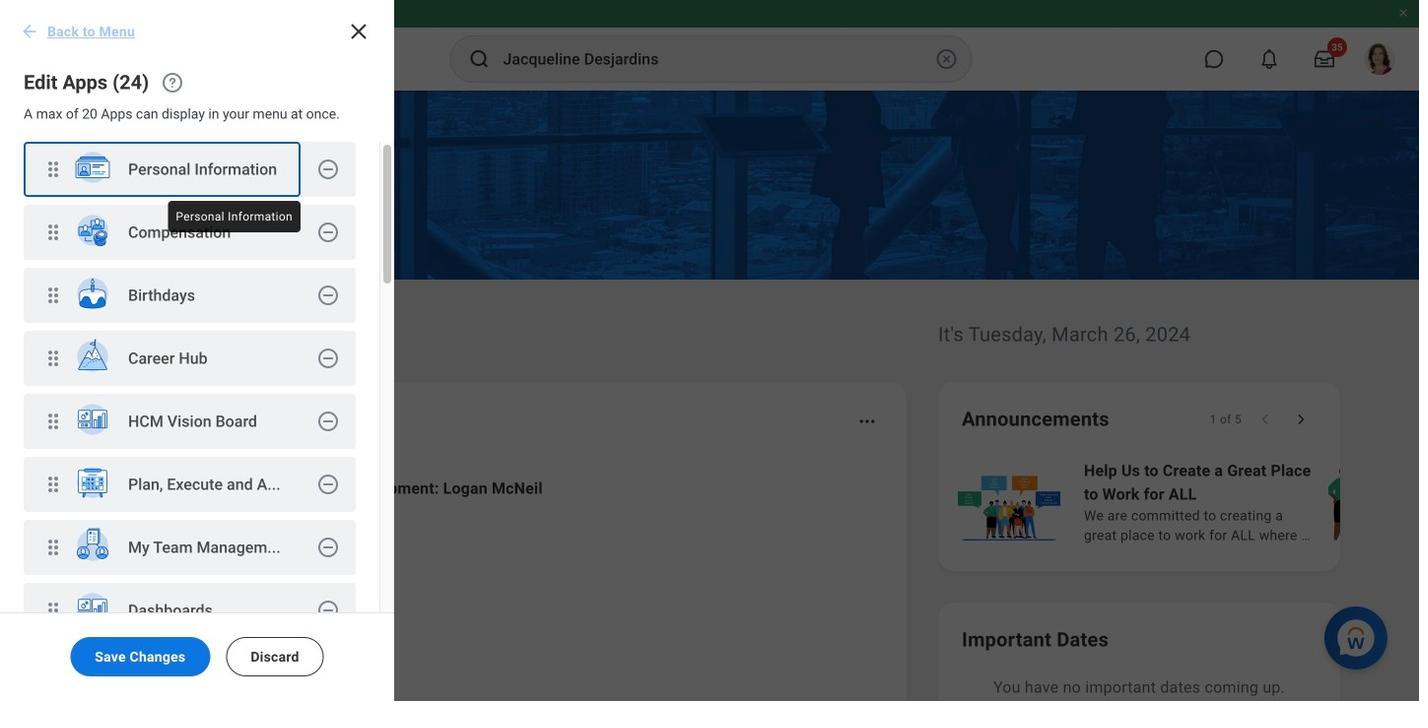 Task type: locate. For each thing, give the bounding box(es) containing it.
minus circle image
[[316, 158, 340, 181], [316, 221, 340, 244], [316, 284, 340, 308], [316, 347, 340, 371], [316, 410, 340, 434]]

minus circle image for 6th list item from the bottom
[[316, 284, 340, 308]]

2 list item from the top
[[24, 205, 356, 262]]

list item
[[24, 142, 356, 199], [24, 205, 356, 262], [24, 268, 356, 325], [24, 331, 356, 388], [24, 394, 356, 451], [24, 457, 356, 515], [24, 520, 356, 578], [24, 584, 356, 641]]

5 minus circle image from the top
[[316, 410, 340, 434]]

inbox image
[[131, 500, 161, 529], [131, 594, 161, 624]]

main content
[[0, 91, 1419, 702]]

2 minus circle image from the top
[[316, 536, 340, 560]]

x circle image
[[935, 47, 959, 71]]

x image
[[347, 20, 371, 43]]

2 vertical spatial minus circle image
[[316, 599, 340, 623]]

8 list item from the top
[[24, 584, 356, 641]]

6 list item from the top
[[24, 457, 356, 515]]

1 minus circle image from the top
[[316, 473, 340, 497]]

arrow left image
[[20, 22, 39, 41]]

3 draggable vertical image from the top
[[41, 473, 65, 497]]

2 minus circle image from the top
[[316, 221, 340, 244]]

3 list item from the top
[[24, 268, 356, 325]]

minus circle image for eighth list item from the bottom
[[316, 158, 340, 181]]

banner
[[0, 0, 1419, 91]]

1 list item from the top
[[24, 142, 356, 199]]

minus circle image for 1st list item from the bottom of the global navigation dialog
[[316, 599, 340, 623]]

1 vertical spatial inbox image
[[131, 594, 161, 624]]

global navigation dialog
[[0, 0, 394, 702]]

list
[[0, 142, 380, 702], [954, 457, 1419, 548], [103, 461, 883, 702]]

question outline image
[[161, 71, 185, 95]]

4 minus circle image from the top
[[316, 347, 340, 371]]

draggable vertical image
[[41, 158, 65, 181], [41, 221, 65, 244], [41, 410, 65, 434], [41, 536, 65, 560]]

7 list item from the top
[[24, 520, 356, 578]]

minus circle image for seventh list item from the bottom of the global navigation dialog
[[316, 221, 340, 244]]

chevron right small image
[[1291, 410, 1311, 430]]

minus circle image for 7th list item from the top
[[316, 536, 340, 560]]

book open image
[[131, 675, 161, 702]]

0 vertical spatial inbox image
[[131, 500, 161, 529]]

1 inbox image from the top
[[131, 500, 161, 529]]

1 vertical spatial minus circle image
[[316, 536, 340, 560]]

3 minus circle image from the top
[[316, 599, 340, 623]]

draggable vertical image
[[41, 284, 65, 308], [41, 347, 65, 371], [41, 473, 65, 497], [41, 599, 65, 623]]

1 minus circle image from the top
[[316, 158, 340, 181]]

notifications large image
[[1260, 49, 1279, 69]]

status
[[1210, 412, 1242, 428]]

0 vertical spatial minus circle image
[[316, 473, 340, 497]]

3 minus circle image from the top
[[316, 284, 340, 308]]

minus circle image
[[316, 473, 340, 497], [316, 536, 340, 560], [316, 599, 340, 623]]

1 draggable vertical image from the top
[[41, 158, 65, 181]]

4 draggable vertical image from the top
[[41, 599, 65, 623]]



Task type: vqa. For each thing, say whether or not it's contained in the screenshot.
the rightmost inbox icon
no



Task type: describe. For each thing, give the bounding box(es) containing it.
profile logan mcneil element
[[1352, 37, 1408, 81]]

search image
[[468, 47, 491, 71]]

list inside global navigation dialog
[[0, 142, 380, 702]]

inbox large image
[[1315, 49, 1335, 69]]

2 draggable vertical image from the top
[[41, 221, 65, 244]]

2 inbox image from the top
[[131, 594, 161, 624]]

4 draggable vertical image from the top
[[41, 536, 65, 560]]

4 list item from the top
[[24, 331, 356, 388]]

minus circle image for 6th list item
[[316, 473, 340, 497]]

minus circle image for 5th list item from the bottom of the global navigation dialog
[[316, 347, 340, 371]]

close environment banner image
[[1398, 7, 1410, 19]]

1 draggable vertical image from the top
[[41, 284, 65, 308]]

5 list item from the top
[[24, 394, 356, 451]]

chevron left small image
[[1256, 410, 1276, 430]]

minus circle image for 4th list item from the bottom of the global navigation dialog
[[316, 410, 340, 434]]

2 draggable vertical image from the top
[[41, 347, 65, 371]]

3 draggable vertical image from the top
[[41, 410, 65, 434]]



